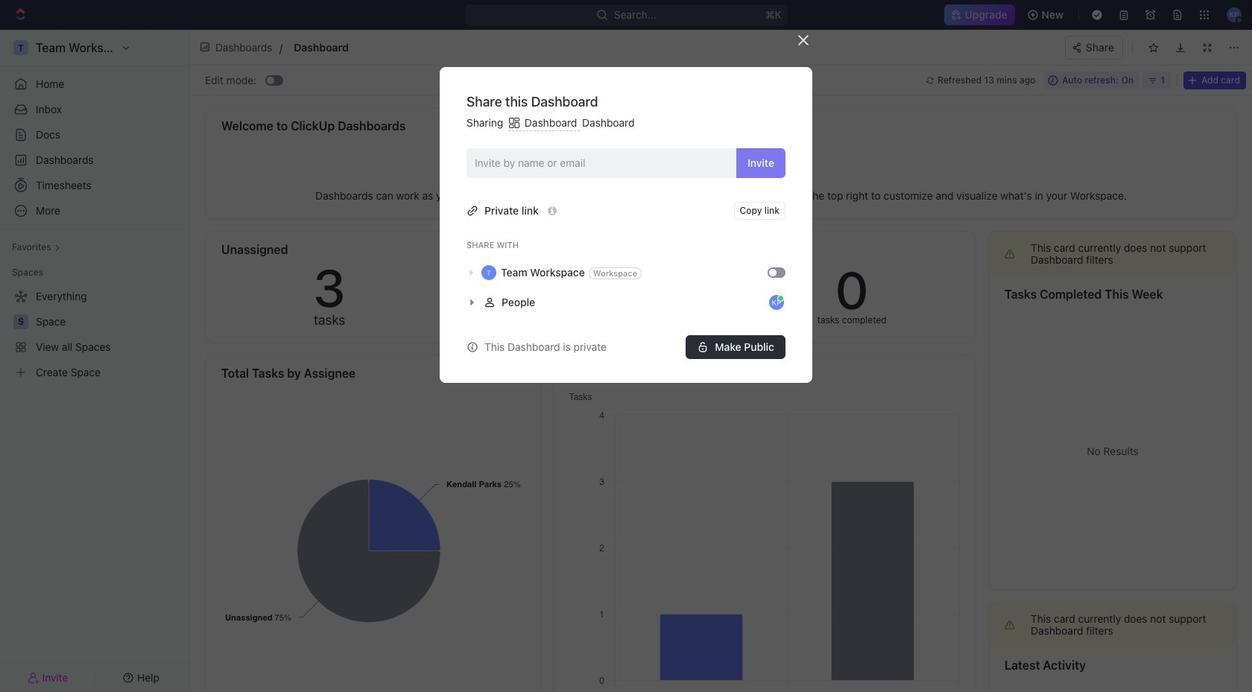 Task type: describe. For each thing, give the bounding box(es) containing it.
invite user image
[[27, 671, 39, 685]]



Task type: vqa. For each thing, say whether or not it's contained in the screenshot.
TREE in Sidebar navigation
yes



Task type: locate. For each thing, give the bounding box(es) containing it.
Invite by name or email text field
[[475, 152, 731, 174]]

sidebar navigation
[[0, 30, 190, 693]]

tree
[[6, 285, 183, 385]]

None text field
[[294, 38, 619, 57]]

tree inside "sidebar" navigation
[[6, 285, 183, 385]]



